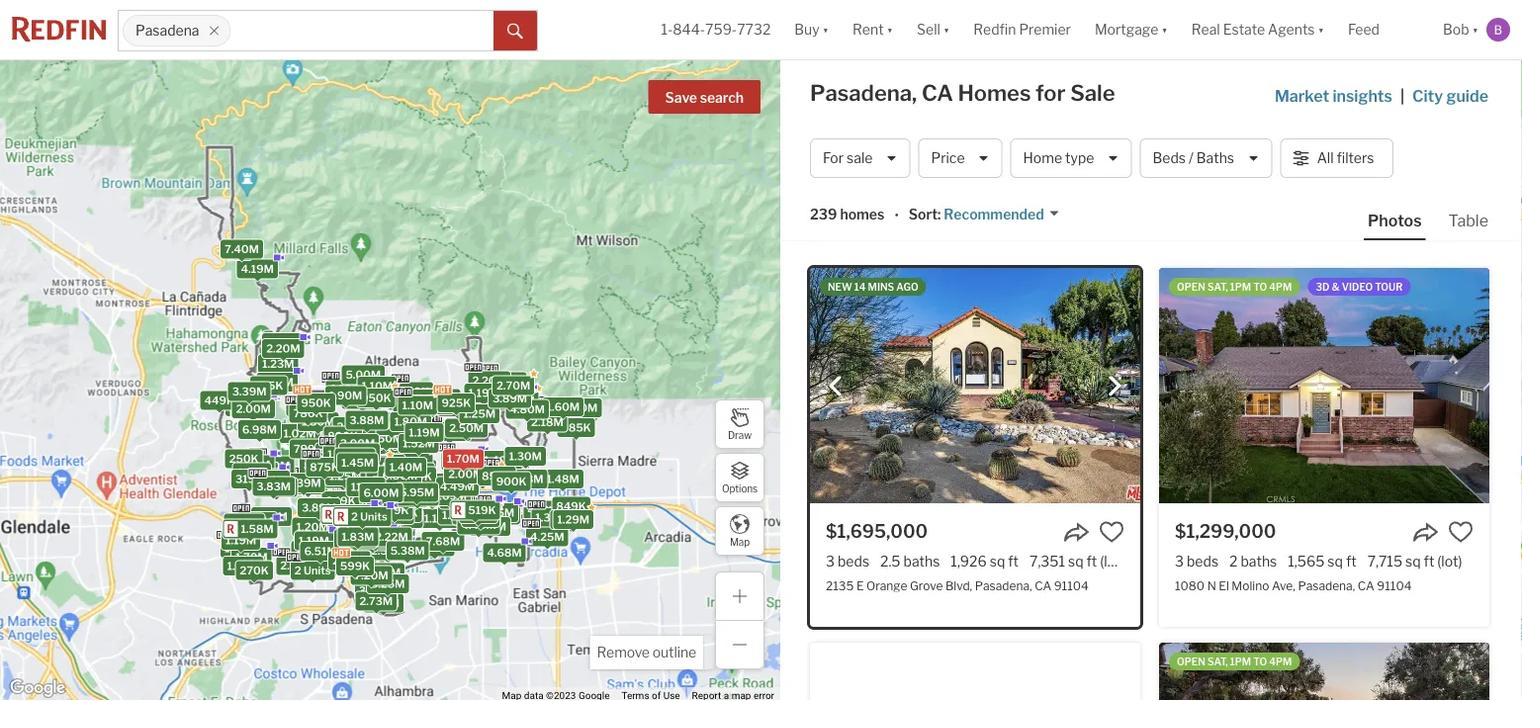 Task type: locate. For each thing, give the bounding box(es) containing it.
4 sq from the left
[[1406, 553, 1421, 570]]

949k
[[399, 385, 429, 398]]

0 horizontal spatial 5.25m
[[259, 481, 293, 494]]

1 vertical spatial 900k
[[360, 533, 391, 546]]

1 3 beds from the left
[[826, 553, 869, 570]]

molino
[[1232, 578, 1269, 593]]

remove pasadena image
[[208, 25, 220, 37]]

91104 for $1,695,000
[[1054, 578, 1089, 593]]

400k
[[355, 491, 386, 504]]

599k
[[330, 386, 360, 399], [355, 519, 385, 532], [340, 560, 370, 573]]

2 (lot) from the left
[[1438, 553, 1462, 570]]

ave,
[[1272, 578, 1296, 593]]

6 ▾ from the left
[[1472, 21, 1479, 38]]

favorite button image
[[1448, 519, 1474, 545]]

guide
[[1447, 86, 1489, 105]]

1 horizontal spatial 2.10m
[[350, 473, 382, 486]]

buy ▾ button
[[795, 0, 829, 59]]

1,926 sq ft
[[951, 553, 1019, 570]]

1 open sat, 1pm to 4pm from the top
[[1177, 281, 1292, 293]]

0 horizontal spatial 800k
[[304, 459, 334, 472]]

ca
[[922, 80, 953, 106], [1035, 578, 1052, 593], [1358, 578, 1375, 593]]

2.50m up 1.45m
[[328, 441, 363, 454]]

3.09m up 779k
[[388, 488, 423, 501]]

to left the 3d
[[1253, 281, 1267, 293]]

search
[[700, 90, 744, 106]]

4 ft from the left
[[1424, 553, 1435, 570]]

open sat, 1pm to 4pm left the 3d
[[1177, 281, 1292, 293]]

sq right 7,715
[[1406, 553, 1421, 570]]

mortgage ▾
[[1095, 21, 1168, 38]]

price
[[931, 150, 965, 167]]

4pm down the ave,
[[1269, 656, 1292, 668]]

0 horizontal spatial 749k
[[332, 527, 362, 539]]

0 vertical spatial 749k
[[389, 512, 419, 525]]

0 vertical spatial 1.58m
[[241, 523, 274, 535]]

redfin premier
[[974, 21, 1071, 38]]

0 vertical spatial 3.00m
[[500, 394, 535, 407]]

1.70m
[[397, 397, 430, 410], [447, 452, 480, 465], [311, 467, 344, 479], [255, 510, 288, 523], [235, 551, 268, 564], [367, 597, 400, 610]]

2 sq from the left
[[1068, 553, 1084, 570]]

3d & video tour
[[1316, 281, 1403, 293]]

0 vertical spatial 988k
[[330, 383, 360, 396]]

3.88m
[[350, 414, 384, 427]]

3 beds up 2135
[[826, 553, 869, 570]]

pasadena, for $1,695,000
[[975, 578, 1032, 593]]

1 vertical spatial 4pm
[[1269, 656, 1292, 668]]

to down the molino
[[1253, 656, 1267, 668]]

1.10m
[[362, 380, 393, 393], [402, 399, 433, 412], [327, 448, 359, 461], [400, 466, 431, 479], [424, 512, 455, 525]]

800k up 865k
[[304, 459, 334, 472]]

5.00m down 890k
[[319, 447, 355, 459]]

1 horizontal spatial 3 beds
[[1175, 553, 1219, 570]]

ft right 7,351
[[1087, 553, 1097, 570]]

ca down 7,351
[[1035, 578, 1052, 593]]

1 vertical spatial open sat, 1pm to 4pm
[[1177, 656, 1292, 668]]

1 vertical spatial 2.20m
[[472, 374, 506, 387]]

▾ right rent
[[887, 21, 893, 38]]

3 beds for $1,299,000
[[1175, 553, 1219, 570]]

3 ▾ from the left
[[943, 21, 950, 38]]

2.73m
[[359, 595, 393, 608]]

1 beds from the left
[[838, 553, 869, 570]]

draw button
[[715, 400, 765, 449]]

2 vertical spatial 5.25m
[[371, 578, 405, 591]]

(lot) down favorite button icon
[[1100, 553, 1125, 570]]

0 vertical spatial open
[[1177, 281, 1206, 293]]

0 vertical spatial 5.25m
[[416, 399, 450, 412]]

▾ inside mortgage ▾ dropdown button
[[1162, 21, 1168, 38]]

▾ right the agents
[[1318, 21, 1324, 38]]

0 horizontal spatial 988k
[[330, 383, 360, 396]]

925k up 2.08m
[[442, 397, 471, 409]]

open sat, 1pm to 4pm down 'el'
[[1177, 656, 1292, 668]]

485k
[[466, 511, 496, 524]]

1.20m up 3.88m
[[350, 387, 383, 400]]

1.20m down "4.80m"
[[544, 417, 577, 429]]

5.25m down 949k
[[416, 399, 450, 412]]

315k
[[235, 473, 263, 486]]

1080
[[1175, 578, 1205, 593]]

12.0m
[[335, 494, 368, 507]]

1 4pm from the top
[[1269, 281, 1292, 293]]

0 horizontal spatial pasadena,
[[810, 80, 917, 106]]

3 beds for $1,695,000
[[826, 553, 869, 570]]

real
[[1192, 21, 1220, 38]]

2 horizontal spatial 2.20m
[[472, 374, 506, 387]]

2.08m
[[432, 425, 467, 438]]

749k up 1.68m
[[332, 527, 362, 539]]

1 vertical spatial 988k
[[389, 478, 419, 491]]

2.50m up 1.65m
[[449, 422, 484, 435]]

(lot) down favorite button image
[[1438, 553, 1462, 570]]

baths for $1,695,000
[[904, 553, 940, 570]]

type
[[1065, 150, 1094, 167]]

3 for $1,695,000
[[826, 553, 835, 570]]

2 horizontal spatial 5.25m
[[416, 399, 450, 412]]

599k down 1.68m
[[340, 560, 370, 573]]

sq right 1,565
[[1328, 553, 1343, 570]]

ft for 7,715 sq ft (lot)
[[1424, 553, 1435, 570]]

1 baths from the left
[[904, 553, 940, 570]]

948k
[[393, 481, 423, 494]]

2 ▾ from the left
[[887, 21, 893, 38]]

▾ inside sell ▾ dropdown button
[[943, 21, 950, 38]]

865k
[[293, 479, 323, 492]]

899k down 2.68m
[[256, 474, 286, 487]]

1 ft from the left
[[1008, 553, 1019, 570]]

350k
[[237, 467, 267, 479]]

0 horizontal spatial 1.58m
[[241, 523, 274, 535]]

next button image
[[1105, 377, 1125, 396]]

0 vertical spatial 4pm
[[1269, 281, 1292, 293]]

3.09m down 6.80m
[[388, 488, 423, 501]]

4.25m
[[530, 530, 564, 543]]

open for photo of 1732 kaweah dr, pasadena, ca 91105
[[1177, 656, 1206, 668]]

988k
[[330, 383, 360, 396], [389, 478, 419, 491]]

▾ right "buy"
[[823, 21, 829, 38]]

premier
[[1019, 21, 1071, 38]]

ft left 7,715
[[1346, 553, 1357, 570]]

1 horizontal spatial 925k
[[442, 397, 471, 409]]

▾ inside the real estate agents ▾ link
[[1318, 21, 1324, 38]]

2 horizontal spatial pasadena,
[[1298, 578, 1355, 593]]

market insights | city guide
[[1275, 86, 1489, 105]]

1 vertical spatial 1.48m
[[225, 542, 257, 555]]

beds up n
[[1187, 553, 1219, 570]]

1 horizontal spatial baths
[[1241, 553, 1277, 570]]

1 vertical spatial 799k
[[381, 508, 410, 521]]

1 open from the top
[[1177, 281, 1206, 293]]

91104 down 7,351 sq ft (lot)
[[1054, 578, 1089, 593]]

1 horizontal spatial 749k
[[389, 512, 419, 525]]

1 horizontal spatial 2.20m
[[359, 449, 393, 462]]

3 up the 1080
[[1175, 553, 1184, 570]]

6.98m
[[242, 423, 277, 436]]

baths for $1,299,000
[[1241, 553, 1277, 570]]

1pm left the 3d
[[1230, 281, 1251, 293]]

1 vertical spatial to
[[1253, 656, 1267, 668]]

for
[[823, 150, 844, 167]]

5.25m down 350k
[[259, 481, 293, 494]]

1 (lot) from the left
[[1100, 553, 1125, 570]]

2 4pm from the top
[[1269, 656, 1292, 668]]

850k
[[482, 470, 512, 482]]

849k up 2.79m
[[556, 500, 586, 513]]

1.23m
[[262, 358, 294, 371]]

0 horizontal spatial 3.89m
[[302, 501, 336, 514]]

1 horizontal spatial 3
[[1175, 553, 1184, 570]]

pasadena, down 1,565 sq ft
[[1298, 578, 1355, 593]]

pasadena, ca homes for sale
[[810, 80, 1115, 106]]

2 open from the top
[[1177, 656, 1206, 668]]

1.48m right 1.08m on the left
[[547, 473, 579, 486]]

2 horizontal spatial ca
[[1358, 578, 1375, 593]]

0 vertical spatial to
[[1253, 281, 1267, 293]]

0 vertical spatial 799k
[[294, 443, 323, 455]]

1.70m down 7.20m
[[367, 597, 400, 610]]

recommended button
[[941, 205, 1060, 224]]

▾ right the mortgage
[[1162, 21, 1168, 38]]

1 horizontal spatial 1.48m
[[547, 473, 579, 486]]

749k up 4 units
[[389, 512, 419, 525]]

3 up 2135
[[826, 553, 835, 570]]

1 1pm from the top
[[1230, 281, 1251, 293]]

0 horizontal spatial 91104
[[1054, 578, 1089, 593]]

3 sq from the left
[[1328, 553, 1343, 570]]

remove
[[597, 644, 650, 661]]

ft right 7,715
[[1424, 553, 1435, 570]]

1 vertical spatial 800k
[[419, 477, 449, 490]]

favorite button checkbox
[[1448, 519, 1474, 545]]

2 1pm from the top
[[1230, 656, 1251, 668]]

2 horizontal spatial 1.40m
[[484, 454, 517, 467]]

4pm for photo of 1080 n el molino ave, pasadena, ca 91104
[[1269, 281, 1292, 293]]

▾ right bob in the top right of the page
[[1472, 21, 1479, 38]]

1.20m up 6.51m
[[296, 521, 329, 534]]

2 ft from the left
[[1087, 553, 1097, 570]]

3.89m down 865k
[[302, 501, 336, 514]]

pasadena, down 1,926 sq ft
[[975, 578, 1032, 593]]

1pm down the molino
[[1230, 656, 1251, 668]]

799k up 4 units
[[381, 508, 410, 521]]

map region
[[0, 0, 916, 701]]

▾ for mortgage ▾
[[1162, 21, 1168, 38]]

sale
[[1070, 80, 1115, 106]]

0 vertical spatial 1.00m
[[346, 393, 379, 406]]

0 horizontal spatial (lot)
[[1100, 553, 1125, 570]]

redfin premier button
[[962, 0, 1083, 59]]

599k up 2.60m
[[330, 386, 360, 399]]

1.19m
[[468, 387, 499, 400], [409, 426, 440, 439], [225, 534, 256, 547], [299, 535, 329, 547]]

baths
[[904, 553, 940, 570], [1241, 553, 1277, 570]]

1 sq from the left
[[990, 553, 1005, 570]]

1pm for photo of 1732 kaweah dr, pasadena, ca 91105
[[1230, 656, 1251, 668]]

655k
[[362, 479, 392, 492]]

1 vertical spatial open
[[1177, 656, 1206, 668]]

beds up e
[[838, 553, 869, 570]]

4pm
[[1269, 281, 1292, 293], [1269, 656, 1292, 668]]

3 beds up the 1080
[[1175, 553, 1219, 570]]

5.00m
[[346, 368, 381, 381], [319, 447, 355, 459]]

▾ inside buy ▾ dropdown button
[[823, 21, 829, 38]]

0 horizontal spatial 2.10m
[[228, 517, 260, 530]]

1 horizontal spatial pasadena,
[[975, 578, 1032, 593]]

0 horizontal spatial 849k
[[326, 494, 356, 507]]

user photo image
[[1487, 18, 1510, 42]]

1.40m up 850k
[[484, 454, 517, 467]]

0 vertical spatial 900k
[[496, 475, 527, 488]]

beds
[[838, 553, 869, 570], [1187, 553, 1219, 570]]

▾ right "sell"
[[943, 21, 950, 38]]

sq for 7,715
[[1406, 553, 1421, 570]]

1.58m down 1.68m
[[348, 556, 380, 569]]

None search field
[[231, 11, 494, 50]]

0 horizontal spatial 3
[[826, 553, 835, 570]]

2 sat, from the top
[[1208, 656, 1228, 668]]

1 ▾ from the left
[[823, 21, 829, 38]]

10 units
[[341, 498, 383, 511]]

1.50m
[[290, 401, 323, 413], [351, 420, 384, 433], [370, 432, 403, 445], [445, 455, 478, 468], [368, 458, 401, 471], [257, 460, 290, 472], [416, 491, 449, 503], [483, 509, 516, 522]]

previous button image
[[826, 377, 846, 396]]

0 vertical spatial 2.20m
[[266, 342, 300, 355]]

599k up 4.50m
[[355, 519, 385, 532]]

1.58m up the 270k
[[241, 523, 274, 535]]

0 horizontal spatial 1.60m
[[237, 400, 271, 412]]

ft
[[1008, 553, 1019, 570], [1087, 553, 1097, 570], [1346, 553, 1357, 570], [1424, 553, 1435, 570]]

1 3 from the left
[[826, 553, 835, 570]]

1 horizontal spatial (lot)
[[1438, 553, 1462, 570]]

1.00m up 3.88m
[[346, 393, 379, 406]]

0 horizontal spatial 899k
[[256, 474, 286, 487]]

0 vertical spatial 1pm
[[1230, 281, 1251, 293]]

4pm left the 3d
[[1269, 281, 1292, 293]]

feed
[[1348, 21, 1380, 38]]

sat, for photo of 1080 n el molino ave, pasadena, ca 91104
[[1208, 281, 1228, 293]]

1.98m
[[360, 470, 393, 483]]

google image
[[5, 676, 70, 701]]

2 beds from the left
[[1187, 553, 1219, 570]]

0 vertical spatial 3.89m
[[493, 392, 527, 405]]

5.38m
[[390, 545, 425, 557]]

3 ft from the left
[[1346, 553, 1357, 570]]

all filters
[[1317, 150, 1374, 167]]

2 91104 from the left
[[1377, 578, 1412, 593]]

3.89m down 2.96m
[[493, 392, 527, 405]]

▾ inside rent ▾ dropdown button
[[887, 21, 893, 38]]

2.50m down 6.51m
[[280, 559, 315, 572]]

0 horizontal spatial beds
[[838, 553, 869, 570]]

4 ▾ from the left
[[1162, 21, 1168, 38]]

0 vertical spatial sat,
[[1208, 281, 1228, 293]]

1.25m
[[424, 392, 456, 405], [463, 408, 496, 420], [315, 452, 348, 465], [329, 470, 361, 483]]

5.25m up 2.73m
[[371, 578, 405, 591]]

1 horizontal spatial 800k
[[419, 477, 449, 490]]

baths
[[1197, 150, 1234, 167]]

ca down 7,715
[[1358, 578, 1375, 593]]

1 vertical spatial 3.89m
[[302, 501, 336, 514]]

1080 n el molino ave, pasadena, ca 91104
[[1175, 578, 1412, 593]]

1 vertical spatial 1.00m
[[308, 425, 341, 438]]

all
[[1317, 150, 1334, 167]]

7.40m
[[225, 243, 259, 256]]

submit search image
[[507, 23, 523, 39]]

0 vertical spatial 925k
[[442, 397, 471, 409]]

1.02m
[[283, 427, 316, 440]]

1 vertical spatial sat,
[[1208, 656, 1228, 668]]

1 to from the top
[[1253, 281, 1267, 293]]

3.00m down 2.70m
[[500, 394, 535, 407]]

0 vertical spatial 2.10m
[[350, 473, 382, 486]]

sq right 7,351
[[1068, 553, 1084, 570]]

1 horizontal spatial ca
[[1035, 578, 1052, 593]]

7,351
[[1030, 553, 1065, 570]]

(lot) for $1,299,000
[[1438, 553, 1462, 570]]

sell ▾ button
[[917, 0, 950, 59]]

3.00m up 1.43m
[[340, 437, 375, 450]]

325k
[[254, 379, 283, 392]]

0 horizontal spatial 1.00m
[[308, 425, 341, 438]]

1.80m
[[260, 376, 294, 389], [394, 415, 427, 428], [302, 415, 335, 428], [473, 520, 506, 533]]

844-
[[673, 21, 705, 38]]

rent ▾ button
[[853, 0, 893, 59]]

0 horizontal spatial 3 beds
[[826, 553, 869, 570]]

1.48m up the 270k
[[225, 542, 257, 555]]

1.60m up 2.18m
[[547, 401, 580, 414]]

2 open sat, 1pm to 4pm from the top
[[1177, 656, 1292, 668]]

250k
[[229, 453, 259, 465]]

ft for 7,351 sq ft (lot)
[[1087, 553, 1097, 570]]

homes
[[840, 206, 885, 223]]

2 baths
[[1230, 553, 1277, 570]]

2 to from the top
[[1253, 656, 1267, 668]]

2 units
[[363, 488, 399, 501], [388, 492, 424, 504], [368, 502, 404, 515], [462, 504, 498, 517], [351, 510, 387, 523], [350, 514, 386, 527], [295, 564, 331, 577]]

▾ for buy ▾
[[823, 21, 829, 38]]

91104 down 7,715
[[1377, 578, 1412, 593]]

11.0m
[[419, 541, 450, 553]]

1.40m down 955k
[[442, 509, 475, 522]]

1.40m up the 948k
[[389, 461, 423, 474]]

▾ for bob ▾
[[1472, 21, 1479, 38]]

pasadena, down rent
[[810, 80, 917, 106]]

1 vertical spatial 749k
[[332, 527, 362, 539]]

baths up grove
[[904, 553, 940, 570]]

800k up 1.69m
[[419, 477, 449, 490]]

sort :
[[909, 206, 941, 223]]

4.98m
[[400, 490, 435, 503]]

1 vertical spatial 2.10m
[[228, 517, 260, 530]]

1.60m down the "3.39m"
[[237, 400, 271, 412]]

table
[[1449, 211, 1489, 230]]

ft left 7,351
[[1008, 553, 1019, 570]]

5.00m up the 1.90m
[[346, 368, 381, 381]]

0 horizontal spatial baths
[[904, 553, 940, 570]]

0 vertical spatial 1.48m
[[547, 473, 579, 486]]

0 horizontal spatial 925k
[[342, 437, 371, 450]]

799k down 1.02m
[[294, 443, 323, 455]]

0 horizontal spatial 900k
[[360, 533, 391, 546]]

2 vertical spatial 2.20m
[[359, 449, 393, 462]]

1 horizontal spatial 1.40m
[[442, 509, 475, 522]]

1 sat, from the top
[[1208, 281, 1228, 293]]

favorite button checkbox
[[1099, 519, 1125, 545]]

2 baths from the left
[[1241, 553, 1277, 570]]

7,715 sq ft (lot)
[[1368, 553, 1462, 570]]

5 ▾ from the left
[[1318, 21, 1324, 38]]

new 14 mins ago
[[828, 281, 918, 293]]

1 horizontal spatial beds
[[1187, 553, 1219, 570]]

849k up 4.98m
[[419, 477, 449, 490]]

7.20m
[[354, 569, 388, 582]]

2 3 beds from the left
[[1175, 553, 1219, 570]]

1.00m down 780k in the bottom left of the page
[[308, 425, 341, 438]]

1 91104 from the left
[[1054, 578, 1089, 593]]

baths up the molino
[[1241, 553, 1277, 570]]

1 vertical spatial 3.00m
[[340, 437, 375, 450]]

1.80m up 1.52m
[[394, 415, 427, 428]]

sq right 1,926
[[990, 553, 1005, 570]]

925k up 1.43m
[[342, 437, 371, 450]]

899k down 529k
[[393, 485, 423, 498]]

open for photo of 1080 n el molino ave, pasadena, ca 91104
[[1177, 281, 1206, 293]]

849k down 5.13m
[[326, 494, 356, 507]]

4pm for photo of 1732 kaweah dr, pasadena, ca 91105
[[1269, 656, 1292, 668]]

2 3 from the left
[[1175, 553, 1184, 570]]

519k
[[468, 504, 496, 517]]

0 horizontal spatial 3.00m
[[340, 437, 375, 450]]

1.10m up 7.68m
[[424, 512, 455, 525]]

0 horizontal spatial 1.48m
[[225, 542, 257, 555]]

91104 for $1,299,000
[[1377, 578, 1412, 593]]



Task type: describe. For each thing, give the bounding box(es) containing it.
0 vertical spatial 800k
[[304, 459, 334, 472]]

9.50m
[[366, 566, 401, 579]]

4 units
[[374, 526, 411, 539]]

homes
[[958, 80, 1031, 106]]

2 vertical spatial 599k
[[340, 560, 370, 573]]

1 horizontal spatial 849k
[[419, 477, 449, 490]]

955k
[[444, 493, 474, 506]]

3.83m
[[256, 480, 291, 493]]

grove
[[910, 578, 943, 593]]

1 vertical spatial 925k
[[342, 437, 371, 450]]

2135
[[826, 578, 854, 593]]

935k
[[377, 441, 407, 454]]

4.45m
[[462, 519, 496, 532]]

1 horizontal spatial 899k
[[393, 485, 423, 498]]

0 horizontal spatial ca
[[922, 80, 953, 106]]

1.80m up 890k
[[302, 415, 335, 428]]

1 horizontal spatial 900k
[[496, 475, 527, 488]]

bob
[[1443, 21, 1469, 38]]

sq for 1,926
[[990, 553, 1005, 570]]

2.70m
[[497, 379, 530, 392]]

mortgage
[[1095, 21, 1159, 38]]

1-844-759-7732 link
[[661, 21, 771, 38]]

e
[[856, 578, 864, 593]]

ca for $1,695,000
[[1035, 578, 1052, 593]]

mortgage ▾ button
[[1083, 0, 1180, 59]]

625k
[[467, 511, 496, 524]]

1.70m down the 17.5m
[[311, 467, 344, 479]]

1.43m
[[339, 451, 371, 464]]

rent
[[853, 21, 884, 38]]

1 vertical spatial 599k
[[355, 519, 385, 532]]

1.68m
[[333, 540, 366, 553]]

remove outline button
[[590, 636, 703, 670]]

4.68m
[[487, 546, 522, 559]]

recommended
[[944, 206, 1044, 223]]

estate
[[1223, 21, 1265, 38]]

11.2m
[[351, 481, 381, 494]]

1 horizontal spatial 1.00m
[[346, 393, 379, 406]]

redfin
[[974, 21, 1016, 38]]

885k
[[379, 516, 409, 529]]

36.5m
[[359, 585, 393, 597]]

0 horizontal spatial 1.40m
[[389, 461, 423, 474]]

favorite button image
[[1099, 519, 1125, 545]]

6.51m
[[304, 545, 337, 558]]

279k
[[234, 455, 262, 467]]

2.5 baths
[[880, 553, 940, 570]]

bob ▾
[[1443, 21, 1479, 38]]

1.10m up the 948k
[[400, 466, 431, 479]]

sq for 7,351
[[1068, 553, 1084, 570]]

agents
[[1268, 21, 1315, 38]]

1.65m
[[467, 461, 500, 474]]

photo of 2135 e orange grove blvd, pasadena, ca 91104 image
[[810, 268, 1140, 503]]

buy ▾ button
[[783, 0, 841, 59]]

2.22m
[[375, 531, 408, 544]]

1 vertical spatial 1.58m
[[348, 556, 380, 569]]

7,351 sq ft (lot)
[[1030, 553, 1125, 570]]

1.20m down 3.83m
[[227, 560, 260, 573]]

239 homes •
[[810, 206, 899, 224]]

875k
[[310, 461, 339, 474]]

1.10m up 3.88m
[[362, 380, 393, 393]]

3 for $1,299,000
[[1175, 553, 1184, 570]]

705k
[[399, 456, 429, 469]]

el
[[1219, 578, 1229, 593]]

ft for 1,565 sq ft
[[1346, 553, 1357, 570]]

1 vertical spatial 5.00m
[[319, 447, 355, 459]]

/
[[1189, 150, 1194, 167]]

2135 e orange grove blvd, pasadena, ca 91104
[[826, 578, 1089, 593]]

4.19m
[[241, 263, 274, 275]]

1.70m up the 270k
[[235, 551, 268, 564]]

1.10m down 949k
[[402, 399, 433, 412]]

beds / baths
[[1153, 150, 1234, 167]]

1,565
[[1288, 553, 1325, 570]]

ca for $1,299,000
[[1358, 578, 1375, 593]]

1pm for photo of 1080 n el molino ave, pasadena, ca 91104
[[1230, 281, 1251, 293]]

for sale
[[823, 150, 873, 167]]

1 horizontal spatial 975k
[[456, 509, 486, 522]]

1.83m
[[342, 531, 374, 543]]

▾ for sell ▾
[[943, 21, 950, 38]]

2.68m
[[236, 458, 270, 471]]

1 horizontal spatial 988k
[[389, 478, 419, 491]]

pasadena, for $1,299,000
[[1298, 578, 1355, 593]]

1 horizontal spatial 1.60m
[[547, 401, 580, 414]]

photo of 1732 kaweah dr, pasadena, ca 91105 image
[[1159, 643, 1490, 701]]

2.50m down '2.22m'
[[371, 545, 405, 557]]

1.20m left 1.68m
[[295, 544, 328, 557]]

real estate agents ▾
[[1192, 21, 1324, 38]]

0 vertical spatial 599k
[[330, 386, 360, 399]]

insights
[[1333, 86, 1393, 105]]

mortgage ▾ button
[[1095, 0, 1168, 59]]

1.10m up 765k
[[327, 448, 359, 461]]

1 horizontal spatial 3.89m
[[493, 392, 527, 405]]

sq for 1,565
[[1328, 553, 1343, 570]]

blvd,
[[946, 578, 972, 593]]

1.70m up the 848k
[[447, 452, 480, 465]]

market insights link
[[1275, 64, 1393, 108]]

beds for $1,299,000
[[1187, 553, 1219, 570]]

photo of 1080 n el molino ave, pasadena, ca 91104 image
[[1159, 268, 1490, 503]]

2 horizontal spatial 849k
[[556, 500, 586, 513]]

1-
[[661, 21, 673, 38]]

3.30m
[[245, 472, 280, 485]]

3.99m
[[338, 533, 373, 545]]

open sat, 1pm to 4pm for photo of 1732 kaweah dr, pasadena, ca 91105
[[1177, 656, 1292, 668]]

0 horizontal spatial 2.20m
[[266, 342, 300, 355]]

475k
[[527, 504, 557, 517]]

open sat, 1pm to 4pm for photo of 1080 n el molino ave, pasadena, ca 91104
[[1177, 281, 1292, 293]]

1.15m
[[401, 463, 432, 476]]

home type
[[1023, 150, 1094, 167]]

2.38m
[[332, 555, 367, 567]]

998k
[[467, 507, 497, 520]]

0 horizontal spatial 975k
[[312, 501, 342, 514]]

city guide link
[[1412, 84, 1493, 108]]

1 horizontal spatial 799k
[[381, 508, 410, 521]]

0 horizontal spatial 799k
[[294, 443, 323, 455]]

pasadena
[[136, 22, 199, 39]]

rent ▾ button
[[841, 0, 905, 59]]

650k
[[344, 519, 374, 532]]

(lot) for $1,695,000
[[1100, 553, 1125, 570]]

n
[[1207, 578, 1216, 593]]

1.80m down 1.23m
[[260, 376, 294, 389]]

1.95m
[[482, 506, 515, 519]]

table button
[[1445, 210, 1493, 238]]

for sale button
[[810, 138, 910, 178]]

orange
[[866, 578, 907, 593]]

960k
[[338, 560, 368, 573]]

7,715
[[1368, 553, 1403, 570]]

&
[[1332, 281, 1340, 293]]

9.39m
[[287, 477, 321, 490]]

2.19m
[[229, 401, 262, 414]]

sell ▾ button
[[905, 0, 962, 59]]

1.39m
[[538, 408, 570, 420]]

270k
[[240, 564, 269, 577]]

1.73m
[[417, 488, 449, 501]]

1 horizontal spatial 3.00m
[[500, 394, 535, 407]]

2.60m
[[328, 420, 363, 433]]

4.50m
[[355, 535, 390, 547]]

▾ for rent ▾
[[887, 21, 893, 38]]

photos
[[1368, 211, 1422, 230]]

0 vertical spatial 5.00m
[[346, 368, 381, 381]]

to for photo of 1080 n el molino ave, pasadena, ca 91104
[[1253, 281, 1267, 293]]

1.70m up 1.52m
[[397, 397, 430, 410]]

449k
[[204, 394, 234, 407]]

to for photo of 1732 kaweah dr, pasadena, ca 91105
[[1253, 656, 1267, 668]]

5.13m
[[327, 472, 359, 485]]

1 horizontal spatial 5.25m
[[371, 578, 405, 591]]

beds for $1,695,000
[[838, 553, 869, 570]]

1.80m down '998k'
[[473, 520, 506, 533]]

ft for 1,926 sq ft
[[1008, 553, 1019, 570]]

save search button
[[648, 80, 761, 114]]

1.70m down 3.83m
[[255, 510, 288, 523]]

1 vertical spatial 5.25m
[[259, 481, 293, 494]]

sort
[[909, 206, 938, 223]]

market
[[1275, 86, 1329, 105]]

14
[[854, 281, 866, 293]]

sat, for photo of 1732 kaweah dr, pasadena, ca 91105
[[1208, 656, 1228, 668]]



Task type: vqa. For each thing, say whether or not it's contained in the screenshot.
of in the That outpaced the 31% decline in non luxury home sales—which was also a record drop—but there are early indicators that homebuyer demand may inch back. Sales of luxury U.S. homes fell 38.1% year over year during the three months ending Nov. 30, 2022, the biggest decline on record. That outpaced the record 31.4% decline in
no



